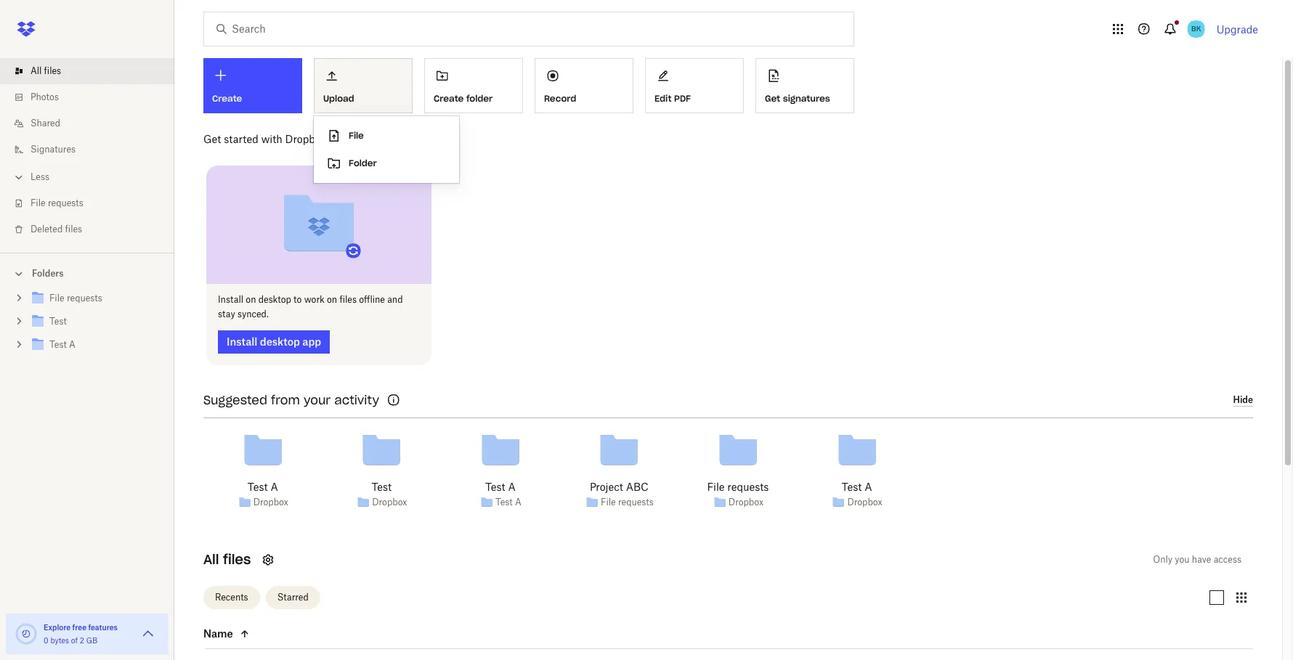 Task type: describe. For each thing, give the bounding box(es) containing it.
and
[[388, 294, 403, 305]]

create
[[434, 93, 464, 104]]

3 dropbox link from the left
[[729, 496, 764, 510]]

1 vertical spatial all
[[203, 551, 219, 568]]

install
[[218, 294, 244, 305]]

file requests for rightmost file requests link
[[707, 481, 769, 493]]

activity
[[335, 393, 379, 407]]

2 horizontal spatial file requests link
[[707, 479, 769, 495]]

deleted files link
[[12, 217, 174, 243]]

record
[[544, 93, 577, 104]]

upgrade
[[1217, 23, 1259, 35]]

1 horizontal spatial file requests link
[[601, 496, 654, 510]]

synced.
[[238, 309, 269, 319]]

free
[[72, 624, 86, 632]]

file requests for middle file requests link
[[601, 497, 654, 508]]

create folder button
[[424, 58, 523, 113]]

files inside list item
[[44, 65, 61, 76]]

test link
[[372, 479, 392, 495]]

signatures
[[783, 93, 830, 104]]

record button
[[535, 58, 634, 113]]

get started with dropbox
[[203, 133, 326, 145]]

from
[[271, 393, 300, 407]]

photos
[[31, 92, 59, 102]]

photos link
[[12, 84, 174, 110]]

deleted
[[31, 224, 63, 235]]

you
[[1175, 554, 1190, 565]]

project
[[590, 481, 623, 493]]

dropbox image
[[12, 15, 41, 44]]

gb
[[86, 637, 97, 645]]

name button
[[203, 626, 326, 643]]

file inside file menu item
[[349, 130, 364, 141]]

files right deleted
[[65, 224, 82, 235]]

with
[[261, 133, 283, 145]]

explore
[[44, 624, 71, 632]]

file inside list
[[31, 198, 46, 209]]

upload
[[323, 93, 354, 104]]

project abc
[[590, 481, 649, 493]]

4 dropbox link from the left
[[848, 496, 883, 510]]

work
[[304, 294, 325, 305]]

upgrade link
[[1217, 23, 1259, 35]]

started
[[224, 133, 259, 145]]

features
[[88, 624, 118, 632]]

project abc link
[[590, 479, 649, 495]]

starred button
[[266, 587, 320, 610]]

desktop
[[259, 294, 291, 305]]

requests for middle file requests link
[[618, 497, 654, 508]]

have
[[1192, 554, 1212, 565]]

explore free features 0 bytes of 2 gb
[[44, 624, 118, 645]]

all files link
[[12, 58, 174, 84]]

folder
[[349, 158, 377, 169]]

0
[[44, 637, 48, 645]]



Task type: locate. For each thing, give the bounding box(es) containing it.
get signatures button
[[756, 58, 855, 113]]

0 vertical spatial all
[[31, 65, 42, 76]]

quota usage element
[[15, 623, 38, 646]]

get signatures
[[765, 93, 830, 104]]

starred
[[277, 592, 309, 603]]

files left offline
[[340, 294, 357, 305]]

1 vertical spatial get
[[203, 133, 221, 145]]

2 vertical spatial requests
[[618, 497, 654, 508]]

suggested
[[203, 393, 267, 407]]

all up photos
[[31, 65, 42, 76]]

0 horizontal spatial get
[[203, 133, 221, 145]]

2 vertical spatial file requests link
[[601, 496, 654, 510]]

edit pdf button
[[645, 58, 744, 113]]

folder menu item
[[314, 150, 459, 177]]

files up recents
[[223, 551, 251, 568]]

signatures
[[31, 144, 76, 155]]

only
[[1154, 554, 1173, 565]]

your
[[304, 393, 331, 407]]

only you have access
[[1154, 554, 1242, 565]]

suggested from your activity
[[203, 393, 379, 407]]

1 on from the left
[[246, 294, 256, 305]]

get left signatures at the right of the page
[[765, 93, 781, 104]]

list
[[0, 49, 174, 253]]

0 vertical spatial all files
[[31, 65, 61, 76]]

test
[[248, 481, 268, 493], [372, 481, 392, 493], [485, 481, 506, 493], [842, 481, 862, 493], [496, 497, 513, 508]]

files inside install on desktop to work on files offline and stay synced.
[[340, 294, 357, 305]]

recents button
[[203, 587, 260, 610]]

1 vertical spatial file requests
[[707, 481, 769, 493]]

file requests
[[31, 198, 83, 209], [707, 481, 769, 493], [601, 497, 654, 508]]

0 vertical spatial file requests link
[[12, 190, 174, 217]]

dropbox
[[285, 133, 326, 145], [253, 497, 288, 508], [372, 497, 407, 508], [729, 497, 764, 508], [848, 497, 883, 508]]

folder
[[467, 93, 493, 104]]

group
[[0, 284, 174, 368]]

0 vertical spatial get
[[765, 93, 781, 104]]

grid
[[203, 649, 1254, 661]]

all up recents
[[203, 551, 219, 568]]

edit pdf
[[655, 93, 691, 104]]

1 horizontal spatial requests
[[618, 497, 654, 508]]

file requests link
[[12, 190, 174, 217], [707, 479, 769, 495], [601, 496, 654, 510]]

1 horizontal spatial file requests
[[601, 497, 654, 508]]

offline
[[359, 294, 385, 305]]

1 vertical spatial all files
[[203, 551, 251, 568]]

file requests inside list
[[31, 198, 83, 209]]

all files inside list item
[[31, 65, 61, 76]]

shared
[[31, 118, 60, 129]]

test a link
[[248, 479, 278, 495], [485, 479, 516, 495], [842, 479, 872, 495], [496, 496, 522, 510]]

1 horizontal spatial all files
[[203, 551, 251, 568]]

on up synced.
[[246, 294, 256, 305]]

list containing all files
[[0, 49, 174, 253]]

get
[[765, 93, 781, 104], [203, 133, 221, 145]]

folders
[[32, 268, 64, 279]]

1 vertical spatial requests
[[728, 481, 769, 493]]

1 horizontal spatial all
[[203, 551, 219, 568]]

upload button
[[314, 58, 413, 113]]

get inside 'button'
[[765, 93, 781, 104]]

0 horizontal spatial file requests
[[31, 198, 83, 209]]

2 horizontal spatial file requests
[[707, 481, 769, 493]]

0 horizontal spatial on
[[246, 294, 256, 305]]

on right work
[[327, 294, 337, 305]]

test a
[[248, 481, 278, 493], [485, 481, 516, 493], [842, 481, 872, 493], [496, 497, 522, 508]]

recents
[[215, 592, 248, 603]]

edit
[[655, 93, 672, 104]]

less
[[31, 172, 49, 182]]

2 vertical spatial file requests
[[601, 497, 654, 508]]

all inside list item
[[31, 65, 42, 76]]

all files
[[31, 65, 61, 76], [203, 551, 251, 568]]

less image
[[12, 170, 26, 185]]

to
[[294, 294, 302, 305]]

bytes
[[50, 637, 69, 645]]

get for get signatures
[[765, 93, 781, 104]]

get left the started
[[203, 133, 221, 145]]

0 vertical spatial requests
[[48, 198, 83, 209]]

file menu item
[[314, 122, 459, 150]]

2
[[80, 637, 84, 645]]

of
[[71, 637, 78, 645]]

access
[[1214, 554, 1242, 565]]

1 horizontal spatial on
[[327, 294, 337, 305]]

0 horizontal spatial all files
[[31, 65, 61, 76]]

1 dropbox link from the left
[[253, 496, 288, 510]]

files up photos
[[44, 65, 61, 76]]

shared link
[[12, 110, 174, 137]]

requests inside list
[[48, 198, 83, 209]]

name
[[203, 628, 233, 640]]

0 horizontal spatial all
[[31, 65, 42, 76]]

file
[[349, 130, 364, 141], [31, 198, 46, 209], [707, 481, 725, 493], [601, 497, 616, 508]]

requests for rightmost file requests link
[[728, 481, 769, 493]]

install on desktop to work on files offline and stay synced.
[[218, 294, 403, 319]]

0 horizontal spatial file requests link
[[12, 190, 174, 217]]

requests
[[48, 198, 83, 209], [728, 481, 769, 493], [618, 497, 654, 508]]

on
[[246, 294, 256, 305], [327, 294, 337, 305]]

1 vertical spatial file requests link
[[707, 479, 769, 495]]

2 on from the left
[[327, 294, 337, 305]]

2 dropbox link from the left
[[372, 496, 407, 510]]

0 horizontal spatial requests
[[48, 198, 83, 209]]

folders button
[[0, 262, 174, 284]]

pdf
[[675, 93, 691, 104]]

a
[[271, 481, 278, 493], [508, 481, 516, 493], [865, 481, 872, 493], [515, 497, 522, 508]]

abc
[[626, 481, 649, 493]]

all files list item
[[0, 58, 174, 84]]

get for get started with dropbox
[[203, 133, 221, 145]]

signatures link
[[12, 137, 174, 163]]

all files up photos
[[31, 65, 61, 76]]

0 vertical spatial file requests
[[31, 198, 83, 209]]

dropbox link
[[253, 496, 288, 510], [372, 496, 407, 510], [729, 496, 764, 510], [848, 496, 883, 510]]

2 horizontal spatial requests
[[728, 481, 769, 493]]

all files up recents
[[203, 551, 251, 568]]

create folder
[[434, 93, 493, 104]]

files
[[44, 65, 61, 76], [65, 224, 82, 235], [340, 294, 357, 305], [223, 551, 251, 568]]

deleted files
[[31, 224, 82, 235]]

1 horizontal spatial get
[[765, 93, 781, 104]]

all
[[31, 65, 42, 76], [203, 551, 219, 568]]

stay
[[218, 309, 235, 319]]



Task type: vqa. For each thing, say whether or not it's contained in the screenshot.
TRACK YOUR REFERRALS
no



